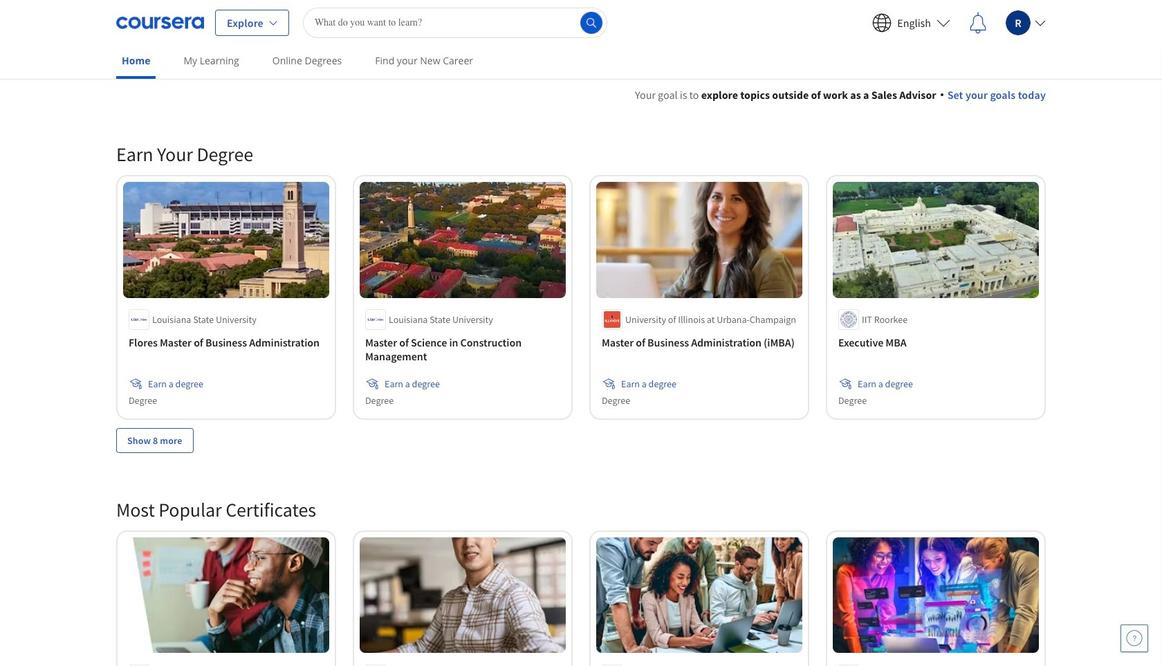 Task type: describe. For each thing, give the bounding box(es) containing it.
earn your degree collection element
[[108, 120, 1054, 475]]



Task type: locate. For each thing, give the bounding box(es) containing it.
help center image
[[1126, 630, 1143, 647]]

coursera image
[[116, 11, 204, 34]]

most popular certificates collection element
[[108, 475, 1054, 666]]

None search field
[[303, 7, 607, 38]]

main content
[[0, 70, 1162, 666]]

What do you want to learn? text field
[[303, 7, 607, 38]]



Task type: vqa. For each thing, say whether or not it's contained in the screenshot.
Need inside the Dropdown Button
no



